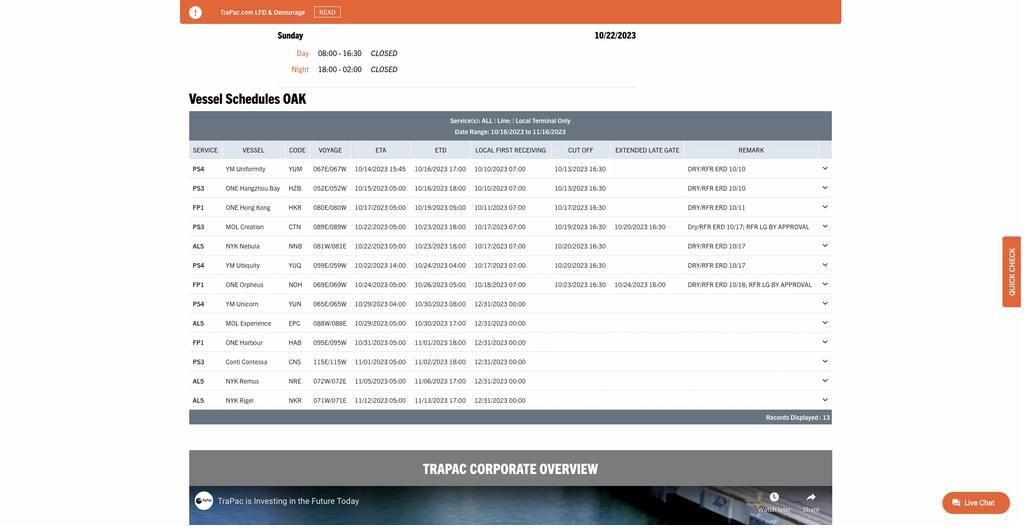 Task type: locate. For each thing, give the bounding box(es) containing it.
10/17 for 10/24/2023 04:00
[[729, 261, 746, 269]]

10/19/2023 for 10/19/2023 05:00
[[415, 203, 448, 211]]

10/20/2023
[[615, 222, 648, 231], [555, 242, 588, 250], [555, 261, 588, 269]]

quick check
[[1008, 248, 1017, 296]]

11/01/2023 for 11/01/2023 05:00
[[355, 358, 388, 366]]

10/23/2023 18:00 up 10/24/2023 04:00
[[415, 242, 466, 250]]

3 ps4 from the top
[[193, 300, 204, 308]]

| right all
[[495, 116, 496, 125]]

trapac.com lfd & demurrage
[[220, 8, 305, 16]]

1 10/17 from the top
[[729, 242, 746, 250]]

11/13/2023 17:00
[[415, 396, 466, 404]]

hangzhou
[[240, 184, 268, 192]]

11/12/2023
[[355, 396, 388, 404]]

6 07:00 from the top
[[509, 261, 526, 269]]

1 horizontal spatial |
[[513, 116, 514, 125]]

05:00 up 10/31/2023 05:00
[[390, 319, 406, 327]]

sunday
[[278, 29, 303, 40]]

1 vertical spatial approval
[[781, 280, 812, 289]]

16:30
[[343, 48, 362, 57], [590, 164, 606, 173], [590, 184, 606, 192], [590, 203, 606, 211], [590, 222, 606, 231], [649, 222, 666, 231], [590, 242, 606, 250], [590, 261, 606, 269], [590, 280, 606, 289]]

05:00 for 080e/080w
[[390, 203, 406, 211]]

mol creation
[[226, 222, 264, 231]]

16:30 left 10/24/2023 16:00
[[590, 280, 606, 289]]

3 dry/rfr from the top
[[688, 203, 714, 211]]

10/23/2023 for 081w/081e
[[415, 242, 448, 250]]

12/31/2023 00:00 for 11/13/2023 17:00
[[475, 396, 526, 404]]

10/10/2023 down first
[[475, 164, 508, 173]]

16:30 up 10/17/2023 16:30
[[590, 184, 606, 192]]

nkr
[[289, 396, 302, 404]]

089e/089w
[[314, 222, 347, 231]]

05:00 down 15:45
[[390, 184, 406, 192]]

3 ym from the top
[[226, 300, 235, 308]]

2 one from the top
[[226, 203, 239, 211]]

1 horizontal spatial local
[[516, 116, 531, 125]]

10/16/2023 down 10/16/2023 17:00
[[415, 184, 448, 192]]

dry/rfr for 10/16/2023 18:00
[[688, 184, 714, 192]]

0 vertical spatial 11/01/2023
[[415, 338, 448, 346]]

1 10/29/2023 from the top
[[355, 300, 388, 308]]

2 dry/rfr erd 10/10 from the top
[[688, 184, 746, 192]]

nyk left remus
[[226, 377, 238, 385]]

1 vertical spatial vessel
[[243, 146, 265, 154]]

11/02/2023 18:00
[[415, 358, 466, 366]]

05:00 up 10/30/2023 08:00
[[449, 280, 466, 289]]

10/23/2023 16:30
[[555, 280, 606, 289]]

ym left uniformity
[[226, 164, 235, 173]]

08:00 up 10/30/2023 17:00
[[449, 300, 466, 308]]

10/17 down 10/17; at the right top of page
[[729, 242, 746, 250]]

10/10
[[729, 164, 746, 173], [729, 184, 746, 192]]

05:00 for 089e/089w
[[390, 222, 406, 231]]

1 dry/rfr from the top
[[688, 164, 714, 173]]

0 vertical spatial fp1
[[193, 203, 204, 211]]

5 07:00 from the top
[[509, 242, 526, 250]]

10/16/2023 down line:
[[491, 127, 524, 136]]

1 horizontal spatial 11/01/2023
[[415, 338, 448, 346]]

1 horizontal spatial 10/24/2023
[[415, 261, 448, 269]]

erd for 089e/089w
[[713, 222, 725, 231]]

10/20/2023 16:30
[[615, 222, 666, 231], [555, 242, 606, 250], [555, 261, 606, 269]]

4 12/31/2023 00:00 from the top
[[475, 358, 526, 366]]

rfr right 10/17; at the right top of page
[[747, 222, 759, 231]]

2 10/17 from the top
[[729, 261, 746, 269]]

10/22/2023 14:00
[[355, 261, 406, 269]]

1 vertical spatial 10/29/2023
[[355, 319, 388, 327]]

1 horizontal spatial 04:00
[[449, 261, 466, 269]]

1 vertical spatial local
[[476, 146, 495, 154]]

10/22/2023 05:00 down 10/17/2023 05:00
[[355, 222, 406, 231]]

3 fp1 from the top
[[193, 338, 204, 346]]

10/22/2023 05:00 for 081w/081e
[[355, 242, 406, 250]]

10/30/2023
[[415, 300, 448, 308], [415, 319, 448, 327]]

2 vertical spatial 10/20/2023 16:30
[[555, 261, 606, 269]]

1 vertical spatial ym
[[226, 261, 235, 269]]

approval for dry/rfr erd 10/18; rfr lg by approval
[[781, 280, 812, 289]]

1 dry/rfr erd 10/17 from the top
[[688, 242, 746, 250]]

10/13/2023 16:30 down cut off
[[555, 164, 606, 173]]

one left hangzhou
[[226, 184, 239, 192]]

1 one from the top
[[226, 184, 239, 192]]

18:00 down 10/19/2023 05:00
[[449, 222, 466, 231]]

10/13/2023 down the cut
[[555, 164, 588, 173]]

dry/rfr for 10/16/2023 17:00
[[688, 164, 714, 173]]

2 dry/rfr from the top
[[688, 184, 714, 192]]

1 10/10/2023 07:00 from the top
[[475, 164, 526, 173]]

2 vertical spatial fp1
[[193, 338, 204, 346]]

rfr for 10/18;
[[749, 280, 761, 289]]

one for one hong kong
[[226, 203, 239, 211]]

hkr
[[289, 203, 302, 211]]

1 vertical spatial 10/16/2023
[[415, 164, 448, 173]]

1 07:00 from the top
[[509, 164, 526, 173]]

10/30/2023 down 10/26/2023
[[415, 300, 448, 308]]

rfr for 10/17;
[[747, 222, 759, 231]]

00:00 for 11/13/2023 17:00
[[509, 396, 526, 404]]

mol
[[226, 222, 239, 231], [226, 319, 239, 327]]

by right 10/17; at the right top of page
[[769, 222, 777, 231]]

02:00
[[343, 65, 362, 74]]

1 vertical spatial mol
[[226, 319, 239, 327]]

10/23/2023 18:00 down 10/19/2023 05:00
[[415, 222, 466, 231]]

10/10 for 10/16/2023 18:00
[[729, 184, 746, 192]]

18:00
[[318, 65, 337, 74], [449, 184, 466, 192], [449, 222, 466, 231], [449, 242, 466, 250], [449, 338, 466, 346], [449, 358, 466, 366]]

10/24/2023 up 10/26/2023
[[415, 261, 448, 269]]

al5 for nyk remus
[[193, 377, 204, 385]]

ubiquity
[[236, 261, 260, 269]]

6 dry/rfr from the top
[[688, 280, 714, 289]]

3 ps3 from the top
[[193, 358, 204, 366]]

2 dry/rfr erd 10/17 from the top
[[688, 261, 746, 269]]

2 - from the top
[[339, 65, 341, 74]]

2 10/10/2023 from the top
[[475, 184, 508, 192]]

10/22/2023
[[595, 29, 636, 40], [355, 222, 388, 231], [355, 242, 388, 250], [355, 261, 388, 269]]

05:00 down 10/31/2023 05:00
[[390, 358, 406, 366]]

2 vertical spatial ps4
[[193, 300, 204, 308]]

0 vertical spatial vessel
[[189, 89, 223, 107]]

16:30 up 10/23/2023 16:30
[[590, 261, 606, 269]]

095e/095w
[[314, 338, 347, 346]]

approval for dry/rfr erd 10/17; rfr lg by approval
[[779, 222, 810, 231]]

5 dry/rfr from the top
[[688, 261, 714, 269]]

1 vertical spatial nyk
[[226, 377, 238, 385]]

1 vertical spatial 10/20/2023 16:30
[[555, 242, 606, 250]]

16:30 down the 10/19/2023 16:30
[[590, 242, 606, 250]]

1 10/10 from the top
[[729, 164, 746, 173]]

one left harbour
[[226, 338, 239, 346]]

1 vertical spatial 08:00
[[449, 300, 466, 308]]

08:00
[[318, 48, 337, 57], [449, 300, 466, 308]]

dry/rfr erd 10/17 down dry/rfr
[[688, 242, 746, 250]]

10/29/2023 down 10/24/2023 05:00
[[355, 300, 388, 308]]

1 vertical spatial fp1
[[193, 280, 204, 289]]

1 - from the top
[[339, 48, 341, 57]]

10/22/2023 05:00 for 089e/089w
[[355, 222, 406, 231]]

one hong kong
[[226, 203, 271, 211]]

11/16/2023
[[533, 127, 566, 136]]

1 vertical spatial 10/20/2023
[[555, 242, 588, 250]]

0 vertical spatial 10/17
[[729, 242, 746, 250]]

1 vertical spatial by
[[772, 280, 780, 289]]

0 vertical spatial 10/22/2023 05:00
[[355, 222, 406, 231]]

10/10/2023 07:00 down first
[[475, 164, 526, 173]]

1 vertical spatial lg
[[763, 280, 770, 289]]

05:00 for 115e/115w
[[390, 358, 406, 366]]

2 10/13/2023 from the top
[[555, 184, 588, 192]]

10/24/2023 for 10/24/2023 05:00
[[355, 280, 388, 289]]

nyk left rigel
[[226, 396, 238, 404]]

by right 10/18;
[[772, 280, 780, 289]]

07:00
[[509, 164, 526, 173], [509, 184, 526, 192], [509, 203, 526, 211], [509, 222, 526, 231], [509, 242, 526, 250], [509, 261, 526, 269], [509, 280, 526, 289]]

16:30 for 080e/080w
[[590, 203, 606, 211]]

1 10/23/2023 18:00 from the top
[[415, 222, 466, 231]]

18:00 up 10/24/2023 04:00
[[449, 242, 466, 250]]

16:30 for 059e/059w
[[590, 261, 606, 269]]

4 dry/rfr from the top
[[688, 242, 714, 250]]

2 10/10/2023 07:00 from the top
[[475, 184, 526, 192]]

10/29/2023 up '10/31/2023' on the bottom left of page
[[355, 319, 388, 327]]

2 10/13/2023 16:30 from the top
[[555, 184, 606, 192]]

10/17 up 10/18;
[[729, 261, 746, 269]]

5 00:00 from the top
[[509, 377, 526, 385]]

closed
[[371, 48, 398, 57], [371, 65, 398, 74]]

6 12/31/2023 00:00 from the top
[[475, 396, 526, 404]]

3 07:00 from the top
[[509, 203, 526, 211]]

10/23/2023 18:00 for 081w/081e
[[415, 242, 466, 250]]

3 one from the top
[[226, 280, 239, 289]]

3 00:00 from the top
[[509, 338, 526, 346]]

00:00
[[509, 300, 526, 308], [509, 319, 526, 327], [509, 338, 526, 346], [509, 358, 526, 366], [509, 377, 526, 385], [509, 396, 526, 404]]

10/23/2023 18:00 for 089e/089w
[[415, 222, 466, 231]]

2 vertical spatial 10/16/2023
[[415, 184, 448, 192]]

2 mol from the top
[[226, 319, 239, 327]]

0 horizontal spatial 04:00
[[390, 300, 406, 308]]

07:00 for 059e/059w
[[509, 261, 526, 269]]

1 vertical spatial 10/10
[[729, 184, 746, 192]]

fp1
[[193, 203, 204, 211], [193, 280, 204, 289], [193, 338, 204, 346]]

2 fp1 from the top
[[193, 280, 204, 289]]

2 ps3 from the top
[[193, 222, 204, 231]]

7 07:00 from the top
[[509, 280, 526, 289]]

0 vertical spatial 10/10/2023 07:00
[[475, 164, 526, 173]]

closed for 16:30
[[371, 48, 398, 57]]

1 10/30/2023 from the top
[[415, 300, 448, 308]]

0 horizontal spatial |
[[495, 116, 496, 125]]

10/10 up 10/11
[[729, 184, 746, 192]]

10/17
[[729, 242, 746, 250], [729, 261, 746, 269]]

0 vertical spatial 10/16/2023
[[491, 127, 524, 136]]

schedules
[[226, 89, 280, 107]]

10/20/2023 for 10/23/2023 18:00
[[555, 242, 588, 250]]

1 vertical spatial 10/19/2023
[[555, 222, 588, 231]]

nyk left nebula
[[226, 242, 238, 250]]

10/24/2023 left 16:00
[[615, 280, 648, 289]]

0 vertical spatial -
[[339, 48, 341, 57]]

17:00 for 10/30/2023 17:00
[[449, 319, 466, 327]]

4 al5 from the top
[[193, 396, 204, 404]]

17:00 down 10/30/2023 08:00
[[449, 319, 466, 327]]

0 horizontal spatial 10/24/2023
[[355, 280, 388, 289]]

17:00 up 11/13/2023 17:00
[[449, 377, 466, 385]]

10/24/2023 up 10/29/2023 04:00
[[355, 280, 388, 289]]

2 10/30/2023 from the top
[[415, 319, 448, 327]]

1 vertical spatial dry/rfr erd 10/17
[[688, 261, 746, 269]]

10/13/2023 16:30 up 10/17/2023 16:30
[[555, 184, 606, 192]]

05:00 up 11/01/2023 05:00
[[390, 338, 406, 346]]

2 ps4 from the top
[[193, 261, 204, 269]]

one for one hangzhou bay
[[226, 184, 239, 192]]

1 vertical spatial 10/17/2023 07:00
[[475, 242, 526, 250]]

4 12/31/2023 from the top
[[475, 358, 508, 366]]

10/11/2023
[[475, 203, 508, 211]]

0 vertical spatial 10/10
[[729, 164, 746, 173]]

05:00
[[390, 184, 406, 192], [390, 203, 406, 211], [449, 203, 466, 211], [390, 222, 406, 231], [390, 242, 406, 250], [390, 280, 406, 289], [449, 280, 466, 289], [390, 319, 406, 327], [390, 338, 406, 346], [390, 358, 406, 366], [390, 377, 406, 385], [390, 396, 406, 404]]

0 vertical spatial 10/30/2023
[[415, 300, 448, 308]]

2 vertical spatial 10/17/2023 07:00
[[475, 261, 526, 269]]

6 00:00 from the top
[[509, 396, 526, 404]]

10/10/2023 07:00
[[475, 164, 526, 173], [475, 184, 526, 192]]

18:00 for 052e/052w
[[449, 184, 466, 192]]

10/13/2023 for 10/16/2023 17:00
[[555, 164, 588, 173]]

local up to
[[516, 116, 531, 125]]

2 al5 from the top
[[193, 319, 204, 327]]

00:00 for 10/30/2023 17:00
[[509, 319, 526, 327]]

10/13/2023
[[555, 164, 588, 173], [555, 184, 588, 192]]

04:00 down 10/24/2023 05:00
[[390, 300, 406, 308]]

0 vertical spatial dry/rfr erd 10/17
[[688, 242, 746, 250]]

lg right 10/17; at the right top of page
[[760, 222, 768, 231]]

16:30 down off
[[590, 164, 606, 173]]

uniformity
[[236, 164, 266, 173]]

10/13/2023 up 10/17/2023 16:30
[[555, 184, 588, 192]]

fp1 for one orpheus
[[193, 280, 204, 289]]

epc
[[289, 319, 300, 327]]

dry/rfr erd 10/17
[[688, 242, 746, 250], [688, 261, 746, 269]]

late
[[649, 146, 663, 154]]

rfr right 10/18;
[[749, 280, 761, 289]]

0 horizontal spatial 10/19/2023
[[415, 203, 448, 211]]

0 horizontal spatial vessel
[[189, 89, 223, 107]]

ps4 for ym uniformity
[[193, 164, 204, 173]]

ps4 left 'ym unicorn' at the bottom left of the page
[[193, 300, 204, 308]]

1 vertical spatial 10/23/2023 18:00
[[415, 242, 466, 250]]

1 | from the left
[[495, 116, 496, 125]]

0 vertical spatial local
[[516, 116, 531, 125]]

0 vertical spatial 04:00
[[449, 261, 466, 269]]

10/20/2023 for 10/24/2023 04:00
[[555, 261, 588, 269]]

hong
[[240, 203, 255, 211]]

17:00 up 10/16/2023 18:00
[[449, 164, 466, 173]]

1 vertical spatial 10/13/2023 16:30
[[555, 184, 606, 192]]

1 10/17/2023 07:00 from the top
[[475, 222, 526, 231]]

10/13/2023 for 10/16/2023 18:00
[[555, 184, 588, 192]]

2 17:00 from the top
[[449, 319, 466, 327]]

solid image
[[189, 6, 202, 19]]

1 vertical spatial 04:00
[[390, 300, 406, 308]]

10/22/2023 for 059e/059w
[[355, 261, 388, 269]]

10/30/2023 down 10/30/2023 08:00
[[415, 319, 448, 327]]

1 dry/rfr erd 10/10 from the top
[[688, 164, 746, 173]]

10/23/2023 18:00
[[415, 222, 466, 231], [415, 242, 466, 250]]

2 07:00 from the top
[[509, 184, 526, 192]]

00:00 for 11/02/2023 18:00
[[509, 358, 526, 366]]

2 10/23/2023 18:00 from the top
[[415, 242, 466, 250]]

closed right 02:00
[[371, 65, 398, 74]]

2 12/31/2023 00:00 from the top
[[475, 319, 526, 327]]

18:00 up 11/06/2023 17:00
[[449, 358, 466, 366]]

1 vertical spatial closed
[[371, 65, 398, 74]]

mol for mol experience
[[226, 319, 239, 327]]

10/24/2023
[[415, 261, 448, 269], [355, 280, 388, 289], [615, 280, 648, 289]]

0 vertical spatial approval
[[779, 222, 810, 231]]

18:00 - 02:00
[[318, 65, 362, 74]]

1 fp1 from the top
[[193, 203, 204, 211]]

1 vertical spatial 10/10/2023
[[475, 184, 508, 192]]

1 vertical spatial rfr
[[749, 280, 761, 289]]

10/19/2023 down 10/17/2023 16:30
[[555, 222, 588, 231]]

16:30 for 052e/052w
[[590, 184, 606, 192]]

1 12/31/2023 from the top
[[475, 300, 508, 308]]

4 07:00 from the top
[[509, 222, 526, 231]]

1 horizontal spatial 10/19/2023
[[555, 222, 588, 231]]

05:00 down 10/15/2023 05:00
[[390, 203, 406, 211]]

10/17 for 10/23/2023 18:00
[[729, 242, 746, 250]]

one left hong
[[226, 203, 239, 211]]

10/14/2023
[[355, 164, 388, 173]]

1 ym from the top
[[226, 164, 235, 173]]

1 vertical spatial 10/13/2023
[[555, 184, 588, 192]]

10/22/2023 05:00
[[355, 222, 406, 231], [355, 242, 406, 250]]

1 al5 from the top
[[193, 242, 204, 250]]

08:00 up 18:00 - 02:00
[[318, 48, 337, 57]]

lg right 10/18;
[[763, 280, 770, 289]]

0 vertical spatial dry/rfr erd 10/10
[[688, 164, 746, 173]]

records
[[766, 413, 790, 422]]

3 12/31/2023 from the top
[[475, 338, 508, 346]]

10/16/2023 17:00
[[415, 164, 466, 173]]

10/10/2023 07:00 up 10/11/2023 07:00 at the top of page
[[475, 184, 526, 192]]

10/16/2023 inside service(s): all | line: | local terminal only date range: 10/16/2023 to 11/16/2023
[[491, 127, 524, 136]]

18:00 down 10/30/2023 17:00
[[449, 338, 466, 346]]

2 vertical spatial 10/20/2023
[[555, 261, 588, 269]]

1 ps3 from the top
[[193, 184, 204, 192]]

3 17:00 from the top
[[449, 377, 466, 385]]

3 al5 from the top
[[193, 377, 204, 385]]

0 vertical spatial 10/23/2023
[[415, 222, 448, 231]]

cut off
[[569, 146, 594, 154]]

0 vertical spatial 10/17/2023 07:00
[[475, 222, 526, 231]]

0 vertical spatial closed
[[371, 48, 398, 57]]

05:00 down '14:00'
[[390, 280, 406, 289]]

12/31/2023 00:00 for 10/30/2023 17:00
[[475, 319, 526, 327]]

2 10/22/2023 05:00 from the top
[[355, 242, 406, 250]]

al5 for mol experience
[[193, 319, 204, 327]]

12/31/2023
[[475, 300, 508, 308], [475, 319, 508, 327], [475, 338, 508, 346], [475, 358, 508, 366], [475, 377, 508, 385], [475, 396, 508, 404]]

approval
[[779, 222, 810, 231], [781, 280, 812, 289]]

1 horizontal spatial vessel
[[243, 146, 265, 154]]

10/26/2023
[[415, 280, 448, 289]]

0 vertical spatial mol
[[226, 222, 239, 231]]

2 00:00 from the top
[[509, 319, 526, 327]]

1 10/13/2023 from the top
[[555, 164, 588, 173]]

0 vertical spatial by
[[769, 222, 777, 231]]

one left orpheus
[[226, 280, 239, 289]]

2 closed from the top
[[371, 65, 398, 74]]

by for 10/18;
[[772, 280, 780, 289]]

069e/069w
[[314, 280, 347, 289]]

local first receiving
[[476, 146, 546, 154]]

1 12/31/2023 00:00 from the top
[[475, 300, 526, 308]]

ps3 for mol creation
[[193, 222, 204, 231]]

1 00:00 from the top
[[509, 300, 526, 308]]

04:00 up 10/26/2023 05:00
[[449, 261, 466, 269]]

trapac.com
[[220, 8, 253, 16]]

2 horizontal spatial 10/24/2023
[[615, 280, 648, 289]]

05:00 down 10/17/2023 05:00
[[390, 222, 406, 231]]

0 horizontal spatial 08:00
[[318, 48, 337, 57]]

0 vertical spatial 10/13/2023 16:30
[[555, 164, 606, 173]]

10/16/2023 down etd
[[415, 164, 448, 173]]

3 12/31/2023 00:00 from the top
[[475, 338, 526, 346]]

ps4 left ym ubiquity
[[193, 261, 204, 269]]

0 vertical spatial 10/23/2023 18:00
[[415, 222, 466, 231]]

05:00 up '14:00'
[[390, 242, 406, 250]]

10/14/2023 15:45
[[355, 164, 406, 173]]

1 vertical spatial ps3
[[193, 222, 204, 231]]

16:30 up the 10/19/2023 16:30
[[590, 203, 606, 211]]

0 vertical spatial ps3
[[193, 184, 204, 192]]

05:00 for 069e/069w
[[390, 280, 406, 289]]

dry/rfr erd 10/10 for 10/16/2023 18:00
[[688, 184, 746, 192]]

10/10/2023 up 10/11/2023
[[475, 184, 508, 192]]

1 vertical spatial 10/30/2023
[[415, 319, 448, 327]]

10/19/2023 down 10/16/2023 18:00
[[415, 203, 448, 211]]

12/31/2023 for 11/06/2023 17:00
[[475, 377, 508, 385]]

05:00 for 088w/088e
[[390, 319, 406, 327]]

3 10/17/2023 07:00 from the top
[[475, 261, 526, 269]]

07:00 for 052e/052w
[[509, 184, 526, 192]]

1 vertical spatial 10/10/2023 07:00
[[475, 184, 526, 192]]

10/17/2023 07:00 for 089e/089w
[[475, 222, 526, 231]]

18:00 for 081w/081e
[[449, 242, 466, 250]]

1 10/22/2023 05:00 from the top
[[355, 222, 406, 231]]

11/01/2023 up 11/02/2023
[[415, 338, 448, 346]]

ps4 down service
[[193, 164, 204, 173]]

2 vertical spatial ps3
[[193, 358, 204, 366]]

dry/rfr erd 10/10
[[688, 164, 746, 173], [688, 184, 746, 192]]

10/17/2023 07:00 for 059e/059w
[[475, 261, 526, 269]]

04:00
[[449, 261, 466, 269], [390, 300, 406, 308]]

4 17:00 from the top
[[449, 396, 466, 404]]

1 closed from the top
[[371, 48, 398, 57]]

hab
[[289, 338, 302, 346]]

2 nyk from the top
[[226, 377, 238, 385]]

10/22/2023 05:00 up 10/22/2023 14:00
[[355, 242, 406, 250]]

0 horizontal spatial 11/01/2023
[[355, 358, 388, 366]]

lg
[[760, 222, 768, 231], [763, 280, 770, 289]]

mol down 'ym unicorn' at the bottom left of the page
[[226, 319, 239, 327]]

2 10/29/2023 from the top
[[355, 319, 388, 327]]

| right line:
[[513, 116, 514, 125]]

10/10/2023 07:00 for 17:00
[[475, 164, 526, 173]]

07:00 for 069e/069w
[[509, 280, 526, 289]]

dry/rfr erd 10/10 for 10/16/2023 17:00
[[688, 164, 746, 173]]

1 mol from the top
[[226, 222, 239, 231]]

ym left unicorn
[[226, 300, 235, 308]]

18:00 down 10/16/2023 17:00
[[449, 184, 466, 192]]

read link
[[314, 6, 341, 18]]

erd for 080e/080w
[[716, 203, 728, 211]]

0 vertical spatial ym
[[226, 164, 235, 173]]

11/01/2023 up 11/05/2023
[[355, 358, 388, 366]]

vessel
[[189, 89, 223, 107], [243, 146, 265, 154]]

1 ps4 from the top
[[193, 164, 204, 173]]

conti
[[226, 358, 240, 366]]

16:30 down 10/17/2023 16:30
[[590, 222, 606, 231]]

2 vertical spatial nyk
[[226, 396, 238, 404]]

1 vertical spatial 10/23/2023
[[415, 242, 448, 250]]

rfr
[[747, 222, 759, 231], [749, 280, 761, 289]]

2 12/31/2023 from the top
[[475, 319, 508, 327]]

dry/rfr erd 10/18; rfr lg by approval
[[688, 280, 812, 289]]

2 10/17/2023 07:00 from the top
[[475, 242, 526, 250]]

- up 18:00 - 02:00
[[339, 48, 341, 57]]

1 vertical spatial 10/17
[[729, 261, 746, 269]]

10/16/2023 for 10/16/2023 18:00
[[415, 184, 448, 192]]

4 one from the top
[[226, 338, 239, 346]]

1 vertical spatial -
[[339, 65, 341, 74]]

1 10/10/2023 from the top
[[475, 164, 508, 173]]

closed right 08:00 - 16:30
[[371, 48, 398, 57]]

10/18/2023
[[475, 280, 508, 289]]

local down range:
[[476, 146, 495, 154]]

10/10 down remark
[[729, 164, 746, 173]]

1 nyk from the top
[[226, 242, 238, 250]]

0 vertical spatial lg
[[760, 222, 768, 231]]

1 vertical spatial dry/rfr erd 10/10
[[688, 184, 746, 192]]

dry/rfr erd 10/17 for 10/23/2023 18:00
[[688, 242, 746, 250]]

2 ym from the top
[[226, 261, 235, 269]]

al5 for nyk nebula
[[193, 242, 204, 250]]

0 vertical spatial 10/13/2023
[[555, 164, 588, 173]]

lfd
[[255, 8, 266, 16]]

1 17:00 from the top
[[449, 164, 466, 173]]

ym left ubiquity
[[226, 261, 235, 269]]

0 vertical spatial 10/19/2023
[[415, 203, 448, 211]]

0 vertical spatial ps4
[[193, 164, 204, 173]]

0 vertical spatial 10/10/2023
[[475, 164, 508, 173]]

1 vertical spatial 10/22/2023 05:00
[[355, 242, 406, 250]]

0 vertical spatial nyk
[[226, 242, 238, 250]]

nyk rigel
[[226, 396, 254, 404]]

dry/rfr erd 10/17 up 10/18;
[[688, 261, 746, 269]]

5 12/31/2023 00:00 from the top
[[475, 377, 526, 385]]

17:00 down 11/06/2023 17:00
[[449, 396, 466, 404]]

05:00 down 11/01/2023 05:00
[[390, 377, 406, 385]]

1 vertical spatial 11/01/2023
[[355, 358, 388, 366]]

4 00:00 from the top
[[509, 358, 526, 366]]

6 12/31/2023 from the top
[[475, 396, 508, 404]]

5 12/31/2023 from the top
[[475, 377, 508, 385]]

1 10/13/2023 16:30 from the top
[[555, 164, 606, 173]]

05:00 down 11/05/2023 05:00
[[390, 396, 406, 404]]

0 vertical spatial rfr
[[747, 222, 759, 231]]

2 vertical spatial ym
[[226, 300, 235, 308]]

10/23/2023
[[415, 222, 448, 231], [415, 242, 448, 250], [555, 280, 588, 289]]

3 nyk from the top
[[226, 396, 238, 404]]

mol left creation at the top left
[[226, 222, 239, 231]]

1 vertical spatial ps4
[[193, 261, 204, 269]]

kong
[[256, 203, 271, 211]]

0 vertical spatial 10/29/2023
[[355, 300, 388, 308]]

2 10/10 from the top
[[729, 184, 746, 192]]

yum
[[289, 164, 302, 173]]

- left 02:00
[[339, 65, 341, 74]]

0 vertical spatial 10/20/2023
[[615, 222, 648, 231]]

one for one orpheus
[[226, 280, 239, 289]]



Task type: vqa. For each thing, say whether or not it's contained in the screenshot.


Task type: describe. For each thing, give the bounding box(es) containing it.
dry/rfr for 10/19/2023 05:00
[[688, 203, 714, 211]]

13
[[823, 413, 831, 422]]

vessel schedules oak
[[189, 89, 306, 107]]

closed for 02:00
[[371, 65, 398, 74]]

07:00 for 081w/081e
[[509, 242, 526, 250]]

code
[[289, 146, 306, 154]]

eta
[[376, 146, 387, 154]]

cns
[[289, 358, 301, 366]]

ps4 for ym ubiquity
[[193, 261, 204, 269]]

10/17/2023 05:00
[[355, 203, 406, 211]]

nre
[[289, 377, 301, 385]]

demurrage
[[274, 8, 305, 16]]

10/17/2023 for 059e/059w
[[475, 261, 508, 269]]

16:30 for 069e/069w
[[590, 280, 606, 289]]

- for 02:00
[[339, 65, 341, 74]]

- for 16:30
[[339, 48, 341, 57]]

rigel
[[240, 396, 254, 404]]

erd for 052e/052w
[[716, 184, 728, 192]]

15:45
[[390, 164, 406, 173]]

ym for ym ubiquity
[[226, 261, 235, 269]]

16:30 for 089e/089w
[[590, 222, 606, 231]]

0 vertical spatial 10/20/2023 16:30
[[615, 222, 666, 231]]

0 horizontal spatial local
[[476, 146, 495, 154]]

cut
[[569, 146, 581, 154]]

yun
[[289, 300, 302, 308]]

:
[[820, 413, 822, 422]]

10/17/2023 for 081w/081e
[[475, 242, 508, 250]]

line:
[[498, 116, 511, 125]]

115e/115w
[[314, 358, 347, 366]]

16:30 up 02:00
[[343, 48, 362, 57]]

erd for 081w/081e
[[716, 242, 728, 250]]

11/01/2023 18:00
[[415, 338, 466, 346]]

10/29/2023 for 10/29/2023 04:00
[[355, 300, 388, 308]]

gate
[[665, 146, 680, 154]]

contessa
[[242, 358, 267, 366]]

10/24/2023 16:00
[[615, 280, 666, 289]]

dry/rfr erd 10/17 for 10/24/2023 04:00
[[688, 261, 746, 269]]

05:00 for 095e/095w
[[390, 338, 406, 346]]

14:00
[[390, 261, 406, 269]]

12/31/2023 00:00 for 11/06/2023 17:00
[[475, 377, 526, 385]]

17:00 for 10/16/2023 17:00
[[449, 164, 466, 173]]

remark
[[739, 146, 765, 154]]

trapac
[[423, 459, 467, 477]]

erd for 067e/067w
[[716, 164, 728, 173]]

vessel for vessel schedules oak
[[189, 89, 223, 107]]

088w/088e
[[314, 319, 347, 327]]

18:00 down 08:00 - 16:30
[[318, 65, 337, 74]]

ym for ym unicorn
[[226, 300, 235, 308]]

04:00 for 10/29/2023 04:00
[[390, 300, 406, 308]]

read
[[319, 8, 336, 16]]

ctn
[[289, 222, 301, 231]]

vessel for vessel
[[243, 146, 265, 154]]

10/17/2023 for 089e/089w
[[475, 222, 508, 231]]

10/30/2023 for 10/30/2023 08:00
[[415, 300, 448, 308]]

corporate
[[470, 459, 537, 477]]

16:30 for 081w/081e
[[590, 242, 606, 250]]

10/24/2023 for 10/24/2023 04:00
[[415, 261, 448, 269]]

10/16/2023 for 10/16/2023 17:00
[[415, 164, 448, 173]]

overview
[[540, 459, 598, 477]]

2 vertical spatial 10/23/2023
[[555, 280, 588, 289]]

0 vertical spatial 08:00
[[318, 48, 337, 57]]

10/24/2023 04:00
[[415, 261, 466, 269]]

mol experience
[[226, 319, 271, 327]]

erd for 069e/069w
[[716, 280, 728, 289]]

voyage
[[319, 146, 342, 154]]

12/31/2023 for 11/02/2023 18:00
[[475, 358, 508, 366]]

12/31/2023 for 10/30/2023 08:00
[[475, 300, 508, 308]]

2 | from the left
[[513, 116, 514, 125]]

ym for ym uniformity
[[226, 164, 235, 173]]

18:00 for 115e/115w
[[449, 358, 466, 366]]

05:00 for 072w/072e
[[390, 377, 406, 385]]

10/17/2023 16:30
[[555, 203, 606, 211]]

10/10/2023 for 17:00
[[475, 164, 508, 173]]

trapac corporate overview
[[423, 459, 598, 477]]

ym unicorn
[[226, 300, 258, 308]]

extended
[[616, 146, 647, 154]]

nnb
[[289, 242, 302, 250]]

10/22/2023 for 089e/089w
[[355, 222, 388, 231]]

10/20/2023 16:30 for 04:00
[[555, 261, 606, 269]]

10/31/2023 05:00
[[355, 338, 406, 346]]

059e/059w
[[314, 261, 347, 269]]

nyk for nyk nebula
[[226, 242, 238, 250]]

1 horizontal spatial 08:00
[[449, 300, 466, 308]]

00:00 for 11/01/2023 18:00
[[509, 338, 526, 346]]

displayed
[[791, 413, 819, 422]]

10/19/2023 for 10/19/2023 16:30
[[555, 222, 588, 231]]

lg for 10/17;
[[760, 222, 768, 231]]

10/30/2023 17:00
[[415, 319, 466, 327]]

dry/rfr for 10/24/2023 04:00
[[688, 261, 714, 269]]

10/24/2023 for 10/24/2023 16:00
[[615, 280, 648, 289]]

service
[[193, 146, 218, 154]]

04:00 for 10/24/2023 04:00
[[449, 261, 466, 269]]

remus
[[240, 377, 259, 385]]

orpheus
[[240, 280, 264, 289]]

local inside service(s): all | line: | local terminal only date range: 10/16/2023 to 11/16/2023
[[516, 116, 531, 125]]

05:00 down 10/16/2023 18:00
[[449, 203, 466, 211]]

10/30/2023 for 10/30/2023 17:00
[[415, 319, 448, 327]]

18:00 for 089e/089w
[[449, 222, 466, 231]]

12/31/2023 for 11/01/2023 18:00
[[475, 338, 508, 346]]

11/12/2023 05:00
[[355, 396, 406, 404]]

al5 for nyk rigel
[[193, 396, 204, 404]]

10/30/2023 08:00
[[415, 300, 466, 308]]

072w/072e
[[314, 377, 347, 385]]

nyk nebula
[[226, 242, 260, 250]]

service(s):
[[450, 116, 481, 125]]

ps3 for conti contessa
[[193, 358, 204, 366]]

oak
[[283, 89, 306, 107]]

10/19/2023 16:30
[[555, 222, 606, 231]]

10/26/2023 05:00
[[415, 280, 466, 289]]

mol for mol creation
[[226, 222, 239, 231]]

&
[[268, 8, 272, 16]]

10/13/2023 16:30 for 18:00
[[555, 184, 606, 192]]

nebula
[[240, 242, 260, 250]]

ps3 for one hangzhou bay
[[193, 184, 204, 192]]

05:00 for 071w/071e
[[390, 396, 406, 404]]

nyk for nyk rigel
[[226, 396, 238, 404]]

065e/065w
[[314, 300, 347, 308]]

harbour
[[240, 338, 263, 346]]

ym ubiquity
[[226, 261, 260, 269]]

all
[[482, 116, 493, 125]]

conti contessa
[[226, 358, 267, 366]]

11/05/2023 05:00
[[355, 377, 406, 385]]

quick
[[1008, 274, 1017, 296]]

10/29/2023 05:00
[[355, 319, 406, 327]]

ym uniformity
[[226, 164, 266, 173]]

11/01/2023 05:00
[[355, 358, 406, 366]]

00:00 for 10/30/2023 08:00
[[509, 300, 526, 308]]

yuq
[[289, 261, 301, 269]]

10/20/2023 16:30 for 18:00
[[555, 242, 606, 250]]

range:
[[470, 127, 490, 136]]

receiving
[[515, 146, 546, 154]]

quick check link
[[1003, 237, 1022, 307]]

unicorn
[[236, 300, 258, 308]]

one harbour
[[226, 338, 263, 346]]

11/06/2023
[[415, 377, 448, 385]]

by for 10/17;
[[769, 222, 777, 231]]

one for one harbour
[[226, 338, 239, 346]]

12/31/2023 00:00 for 10/30/2023 08:00
[[475, 300, 526, 308]]

052e/052w
[[314, 184, 347, 192]]

nyk remus
[[226, 377, 259, 385]]

16:30 for 067e/067w
[[590, 164, 606, 173]]

bay
[[270, 184, 280, 192]]

10/16/2023 18:00
[[415, 184, 466, 192]]

10/29/2023 04:00
[[355, 300, 406, 308]]

081w/081e
[[314, 242, 347, 250]]

etd
[[435, 146, 447, 154]]

10/13/2023 16:30 for 17:00
[[555, 164, 606, 173]]

07:00 for 080e/080w
[[509, 203, 526, 211]]

12/31/2023 00:00 for 11/01/2023 18:00
[[475, 338, 526, 346]]

date
[[455, 127, 468, 136]]

dry/rfr erd 10/11
[[688, 203, 746, 211]]

17:00 for 11/13/2023 17:00
[[449, 396, 466, 404]]

05:00 for 081w/081e
[[390, 242, 406, 250]]

10/17;
[[727, 222, 745, 231]]

nyk for nyk remus
[[226, 377, 238, 385]]

16:30 left dry/rfr
[[649, 222, 666, 231]]

12/31/2023 for 10/30/2023 17:00
[[475, 319, 508, 327]]

10/10 for 10/16/2023 17:00
[[729, 164, 746, 173]]

terminal
[[532, 116, 557, 125]]

noh
[[289, 280, 303, 289]]

creation
[[240, 222, 264, 231]]

one orpheus
[[226, 280, 264, 289]]

dry/rfr for 10/26/2023 05:00
[[688, 280, 714, 289]]

one hangzhou bay
[[226, 184, 280, 192]]

18:00 for 095e/095w
[[449, 338, 466, 346]]

05:00 for 052e/052w
[[390, 184, 406, 192]]

check
[[1008, 248, 1017, 272]]

10/10/2023 for 18:00
[[475, 184, 508, 192]]

11/01/2023 for 11/01/2023 18:00
[[415, 338, 448, 346]]



